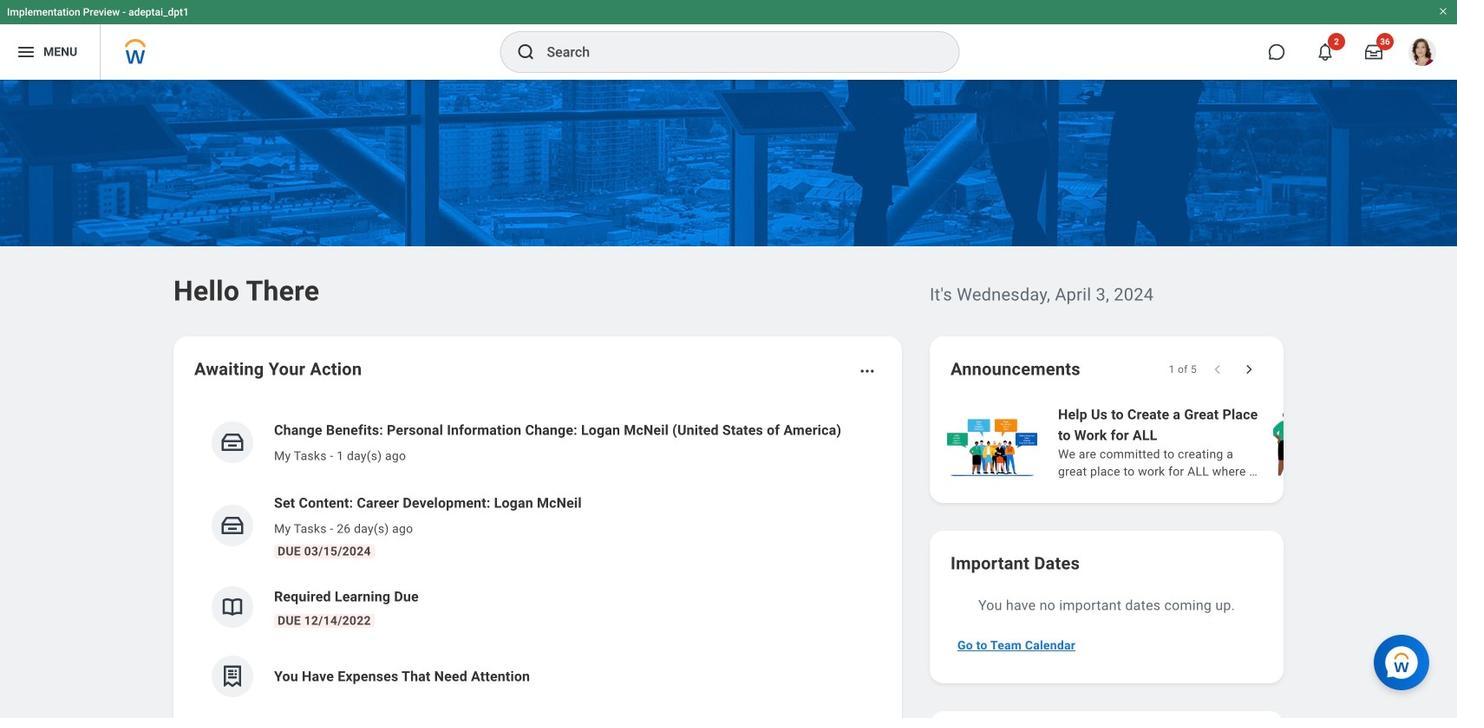Task type: locate. For each thing, give the bounding box(es) containing it.
Search Workday  search field
[[547, 33, 924, 71]]

1 horizontal spatial list
[[944, 403, 1458, 482]]

chevron right small image
[[1241, 361, 1258, 378]]

list
[[944, 403, 1458, 482], [194, 406, 882, 711]]

related actions image
[[859, 363, 876, 380]]

status
[[1169, 363, 1197, 377]]

2 inbox image from the top
[[220, 513, 246, 539]]

profile logan mcneil image
[[1409, 38, 1437, 69]]

inbox image
[[220, 429, 246, 456], [220, 513, 246, 539]]

justify image
[[16, 42, 36, 62]]

banner
[[0, 0, 1458, 80]]

0 vertical spatial inbox image
[[220, 429, 246, 456]]

1 inbox image from the top
[[220, 429, 246, 456]]

1 vertical spatial inbox image
[[220, 513, 246, 539]]

inbox large image
[[1366, 43, 1383, 61]]

main content
[[0, 80, 1458, 718]]

dashboard expenses image
[[220, 664, 246, 690]]



Task type: describe. For each thing, give the bounding box(es) containing it.
book open image
[[220, 594, 246, 620]]

notifications large image
[[1317, 43, 1334, 61]]

0 horizontal spatial list
[[194, 406, 882, 711]]

close environment banner image
[[1439, 6, 1449, 16]]

chevron left small image
[[1210, 361, 1227, 378]]

search image
[[516, 42, 537, 62]]



Task type: vqa. For each thing, say whether or not it's contained in the screenshot.
JUSTIFY image
yes



